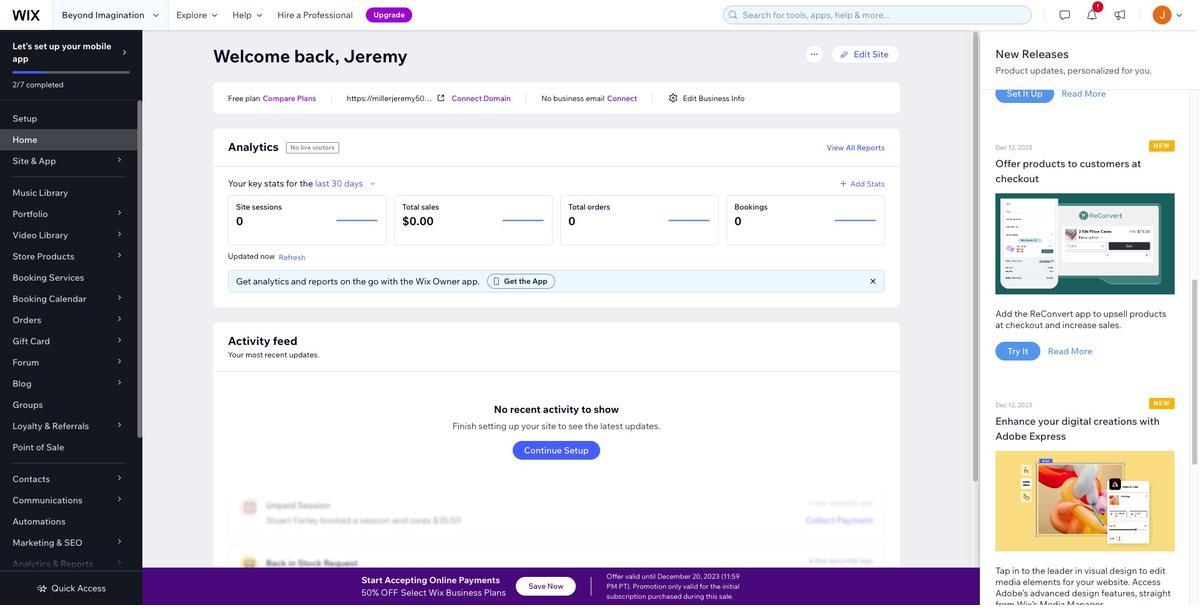Task type: locate. For each thing, give the bounding box(es) containing it.
12, up the enhance
[[1008, 401, 1016, 409]]

a up the collect
[[809, 498, 813, 508]]

analytics up 'key'
[[228, 140, 279, 154]]

and inside add the reconvert app to upsell products at checkout and increase sales.
[[1045, 320, 1061, 331]]

in left visual
[[1075, 566, 1082, 577]]

no for live
[[290, 144, 299, 152]]

1 horizontal spatial get
[[504, 277, 517, 286]]

2 booking from the top
[[12, 294, 47, 305]]

with inside enhance your digital creations with adobe express
[[1140, 415, 1160, 428]]

booking calendar
[[12, 294, 86, 305]]

2 0 from the left
[[568, 214, 576, 229]]

site inside dropdown button
[[12, 156, 29, 167]]

booking inside booking services link
[[12, 272, 47, 284]]

seconds down collect payment
[[829, 556, 858, 566]]

a right hire
[[296, 9, 301, 21]]

1 vertical spatial setup
[[564, 445, 589, 457]]

1 12, from the top
[[1008, 144, 1016, 152]]

the left reconvert
[[1014, 308, 1028, 320]]

the up "this"
[[710, 583, 721, 591]]

read more link for try it
[[1048, 346, 1093, 357]]

setup down see
[[564, 445, 589, 457]]

last 30 days button
[[315, 178, 378, 189]]

offer inside "offer valid until december 20, 2023 (11:59 pm pt). promotion only valid for the initial subscription purchased during this sale."
[[607, 573, 624, 581]]

offer inside offer products to customers at checkout
[[996, 157, 1021, 170]]

app inside dropdown button
[[39, 156, 56, 167]]

0 vertical spatial app
[[12, 53, 29, 64]]

0 horizontal spatial and
[[291, 276, 306, 287]]

and left "owes"
[[392, 515, 408, 527]]

& inside "dropdown button"
[[56, 538, 62, 549]]

app inside add the reconvert app to upsell products at checkout and increase sales.
[[1075, 308, 1091, 320]]

1 horizontal spatial no
[[494, 403, 508, 416]]

0 horizontal spatial site
[[12, 156, 29, 167]]

upsell
[[1103, 308, 1128, 320]]

dec 12, 2023 up the enhance
[[996, 401, 1032, 409]]

total
[[402, 202, 420, 212], [568, 202, 586, 212]]

& inside dropdown button
[[44, 421, 50, 432]]

1 it from the top
[[1023, 88, 1029, 99]]

0 vertical spatial 12,
[[1008, 144, 1016, 152]]

1 horizontal spatial in
[[1012, 566, 1020, 577]]

seconds for back in stock request
[[829, 556, 858, 566]]

1 total from the left
[[402, 202, 420, 212]]

recent down feed
[[265, 350, 287, 360]]

home link
[[0, 129, 137, 151]]

1 vertical spatial business
[[446, 588, 482, 599]]

in for tap
[[1012, 566, 1020, 577]]

ago down 'payment'
[[860, 556, 873, 566]]

1 vertical spatial ago
[[860, 556, 873, 566]]

1 dec 12, 2023 from the top
[[996, 144, 1032, 152]]

the right see
[[585, 421, 598, 432]]

site down home
[[12, 156, 29, 167]]

booking services
[[12, 272, 84, 284]]

1 vertical spatial edit
[[683, 93, 697, 103]]

to inside offer products to customers at checkout
[[1068, 157, 1078, 170]]

add left stats
[[851, 179, 865, 188]]

a few seconds ago down collect payment
[[809, 556, 873, 566]]

new
[[1154, 142, 1170, 150], [1154, 399, 1170, 408]]

edit down search for tools, apps, help & more... field
[[854, 49, 870, 60]]

1 horizontal spatial access
[[1132, 577, 1161, 588]]

read more down increase at the right bottom of the page
[[1048, 346, 1093, 357]]

library for music library
[[39, 187, 68, 199]]

0 vertical spatial your
[[228, 178, 246, 189]]

design up features, at the bottom
[[1110, 566, 1137, 577]]

2 12, from the top
[[1008, 401, 1016, 409]]

more for try it
[[1071, 346, 1093, 357]]

new for offer products to customers at checkout
[[1154, 142, 1170, 150]]

& inside popup button
[[53, 559, 58, 570]]

your left 'key'
[[228, 178, 246, 189]]

0 vertical spatial 2023
[[1018, 144, 1032, 152]]

library up portfolio dropdown button
[[39, 187, 68, 199]]

2 horizontal spatial site
[[872, 49, 889, 60]]

to left "show"
[[581, 403, 592, 416]]

1 vertical spatial products
[[1130, 308, 1166, 320]]

0 horizontal spatial products
[[1023, 157, 1066, 170]]

checkout inside add the reconvert app to upsell products at checkout and increase sales.
[[1006, 320, 1043, 331]]

analytics down marketing
[[12, 559, 51, 570]]

new releases product updates, personalized for you.
[[996, 47, 1152, 76]]

1 vertical spatial updates.
[[625, 421, 660, 432]]

booking up the orders
[[12, 294, 47, 305]]

updates. right latest
[[625, 421, 660, 432]]

add stats button
[[837, 178, 885, 189]]

2023 right 20,
[[704, 573, 720, 581]]

0 horizontal spatial 0
[[236, 214, 243, 229]]

edit for edit business info
[[683, 93, 697, 103]]

it for try
[[1022, 346, 1028, 357]]

few down the collect
[[815, 556, 827, 566]]

creations
[[1094, 415, 1137, 428]]

for inside "offer valid until december 20, 2023 (11:59 pm pt). promotion only valid for the initial subscription purchased during this sale."
[[700, 583, 709, 591]]

access right 'website.'
[[1132, 577, 1161, 588]]

0 down total orders
[[568, 214, 576, 229]]

1 horizontal spatial reports
[[857, 143, 885, 152]]

with right "creations"
[[1140, 415, 1160, 428]]

updated
[[228, 252, 259, 261]]

in right tap on the right of the page
[[1012, 566, 1020, 577]]

0 horizontal spatial get
[[236, 276, 251, 287]]

app for site & app
[[39, 156, 56, 167]]

get inside button
[[504, 277, 517, 286]]

1 booking from the top
[[12, 272, 47, 284]]

edit for edit site
[[854, 49, 870, 60]]

setup inside button
[[564, 445, 589, 457]]

read more down personalized
[[1062, 88, 1106, 99]]

updates. down feed
[[289, 350, 319, 360]]

no up setting
[[494, 403, 508, 416]]

no for business
[[541, 93, 552, 103]]

site
[[542, 421, 556, 432]]

booking inside booking calendar popup button
[[12, 294, 47, 305]]

1 horizontal spatial setup
[[564, 445, 589, 457]]

0 vertical spatial read more link
[[1062, 88, 1106, 99]]

0 horizontal spatial valid
[[625, 573, 640, 581]]

1 vertical spatial dec
[[996, 401, 1007, 409]]

no inside no recent activity to show finish setting up your site to see the latest updates.
[[494, 403, 508, 416]]

sale.
[[719, 593, 733, 601]]

ago for back in stock request
[[860, 556, 873, 566]]

0 horizontal spatial no
[[290, 144, 299, 152]]

0 vertical spatial checkout
[[996, 172, 1039, 185]]

reports right all
[[857, 143, 885, 152]]

0 vertical spatial with
[[381, 276, 398, 287]]

1 vertical spatial valid
[[683, 583, 698, 591]]

& for loyalty
[[44, 421, 50, 432]]

0 vertical spatial booking
[[12, 272, 47, 284]]

0 vertical spatial it
[[1023, 88, 1029, 99]]

recent
[[265, 350, 287, 360], [510, 403, 541, 416]]

business inside start accepting online payments 50% off select wix business plans
[[446, 588, 482, 599]]

edit site link
[[831, 45, 900, 64]]

reports inside button
[[857, 143, 885, 152]]

1 vertical spatial app
[[532, 277, 548, 286]]

(11:59
[[721, 573, 740, 581]]

library
[[39, 187, 68, 199], [39, 230, 68, 241]]

ago up 'payment'
[[860, 498, 873, 508]]

0 vertical spatial dec 12, 2023
[[996, 144, 1032, 152]]

reports down seo
[[60, 559, 93, 570]]

0 horizontal spatial edit
[[683, 93, 697, 103]]

plans
[[297, 93, 316, 103], [484, 588, 506, 599]]

app down let's
[[12, 53, 29, 64]]

12, down 'set' at the top
[[1008, 144, 1016, 152]]

add inside add the reconvert app to upsell products at checkout and increase sales.
[[996, 308, 1013, 320]]

booking calendar button
[[0, 289, 137, 310]]

marketing & seo
[[12, 538, 83, 549]]

more for set it up
[[1085, 88, 1106, 99]]

set
[[34, 41, 47, 52]]

2 library from the top
[[39, 230, 68, 241]]

1 dec from the top
[[996, 144, 1007, 152]]

stuart
[[266, 515, 291, 527]]

no recent activity to show finish setting up your site to see the latest updates.
[[453, 403, 660, 432]]

dec up the enhance
[[996, 401, 1007, 409]]

0 vertical spatial products
[[1023, 157, 1066, 170]]

compare
[[263, 93, 295, 103]]

1 0 from the left
[[236, 214, 243, 229]]

& down marketing & seo at left
[[53, 559, 58, 570]]

0 horizontal spatial design
[[1072, 588, 1100, 600]]

booking
[[12, 272, 47, 284], [12, 294, 47, 305]]

1 your from the top
[[228, 178, 246, 189]]

0 vertical spatial offer
[[996, 157, 1021, 170]]

plans right compare
[[297, 93, 316, 103]]

1 a few seconds ago from the top
[[809, 498, 873, 508]]

2 it from the top
[[1022, 346, 1028, 357]]

your up the manager.
[[1076, 577, 1094, 588]]

1 horizontal spatial valid
[[683, 583, 698, 591]]

0 vertical spatial up
[[49, 41, 60, 52]]

2 dec from the top
[[996, 401, 1007, 409]]

dec 12, 2023 for offer
[[996, 144, 1032, 152]]

payment
[[837, 515, 873, 527]]

library for video library
[[39, 230, 68, 241]]

booking for booking services
[[12, 272, 47, 284]]

music
[[12, 187, 37, 199]]

2 vertical spatial 2023
[[704, 573, 720, 581]]

0 horizontal spatial in
[[288, 558, 296, 570]]

0 down bookings
[[734, 214, 742, 229]]

read more for try it
[[1048, 346, 1093, 357]]

and
[[291, 276, 306, 287], [1045, 320, 1061, 331], [392, 515, 408, 527]]

wix inside start accepting online payments 50% off select wix business plans
[[429, 588, 444, 599]]

2 dec 12, 2023 from the top
[[996, 401, 1032, 409]]

0 horizontal spatial at
[[996, 320, 1004, 331]]

welcome back, jeremy
[[213, 45, 408, 67]]

2 your from the top
[[228, 350, 244, 360]]

1 vertical spatial reports
[[60, 559, 93, 570]]

sale
[[46, 442, 64, 453]]

0 horizontal spatial business
[[446, 588, 482, 599]]

1 horizontal spatial updates.
[[625, 421, 660, 432]]

0 horizontal spatial setup
[[12, 113, 37, 124]]

1 vertical spatial it
[[1022, 346, 1028, 357]]

more down increase at the right bottom of the page
[[1071, 346, 1093, 357]]

1 horizontal spatial app
[[1075, 308, 1091, 320]]

get analytics and reports on the go with the wix owner app.
[[236, 276, 480, 287]]

at up the try it link
[[996, 320, 1004, 331]]

dec 12, 2023 down 'set' at the top
[[996, 144, 1032, 152]]

portfolio
[[12, 209, 48, 220]]

0 vertical spatial design
[[1110, 566, 1137, 577]]

0 vertical spatial new
[[1154, 142, 1170, 150]]

contacts
[[12, 474, 50, 485]]

0 horizontal spatial connect
[[452, 93, 482, 103]]

1 vertical spatial few
[[815, 556, 827, 566]]

business down payments
[[446, 588, 482, 599]]

media
[[1040, 600, 1065, 606]]

latest
[[600, 421, 623, 432]]

2 ago from the top
[[860, 556, 873, 566]]

to inside add the reconvert app to upsell products at checkout and increase sales.
[[1093, 308, 1101, 320]]

dec for enhance
[[996, 401, 1007, 409]]

1 horizontal spatial design
[[1110, 566, 1137, 577]]

2023 up the enhance
[[1018, 401, 1032, 409]]

valid up the pt).
[[625, 573, 640, 581]]

the inside "offer valid until december 20, 2023 (11:59 pm pt). promotion only valid for the initial subscription purchased during this sale."
[[710, 583, 721, 591]]

get for get the app
[[504, 277, 517, 286]]

business inside button
[[699, 93, 730, 103]]

2 a few seconds ago from the top
[[809, 556, 873, 566]]

valid
[[625, 573, 640, 581], [683, 583, 698, 591]]

your up express
[[1038, 415, 1059, 428]]

at inside add the reconvert app to upsell products at checkout and increase sales.
[[996, 320, 1004, 331]]

for inside 'new releases product updates, personalized for you.'
[[1122, 65, 1133, 76]]

activity feed your most recent updates.
[[228, 334, 319, 360]]

checkout
[[996, 172, 1039, 185], [1006, 320, 1043, 331]]

more down personalized
[[1085, 88, 1106, 99]]

bookings
[[734, 202, 768, 212]]

app for get the app
[[532, 277, 548, 286]]

on
[[340, 276, 351, 287]]

design down visual
[[1072, 588, 1100, 600]]

recent inside activity feed your most recent updates.
[[265, 350, 287, 360]]

1 vertical spatial read
[[1048, 346, 1069, 357]]

and left reports
[[291, 276, 306, 287]]

wix's
[[1017, 600, 1038, 606]]

1 horizontal spatial offer
[[996, 157, 1021, 170]]

compare plans link
[[263, 92, 316, 104]]

library inside 'popup button'
[[39, 230, 68, 241]]

1 vertical spatial recent
[[510, 403, 541, 416]]

up inside no recent activity to show finish setting up your site to see the latest updates.
[[509, 421, 519, 432]]

session
[[360, 515, 390, 527]]

app inside button
[[532, 277, 548, 286]]

for down 20,
[[700, 583, 709, 591]]

to right media
[[1022, 566, 1030, 577]]

app left sales.
[[1075, 308, 1091, 320]]

& left seo
[[56, 538, 62, 549]]

reports
[[857, 143, 885, 152], [60, 559, 93, 570]]

1 vertical spatial add
[[996, 308, 1013, 320]]

valid up during
[[683, 583, 698, 591]]

0 vertical spatial wix
[[415, 276, 431, 287]]

0 horizontal spatial up
[[49, 41, 60, 52]]

1 ago from the top
[[860, 498, 873, 508]]

seconds for unpaid session
[[829, 498, 858, 508]]

0 vertical spatial and
[[291, 276, 306, 287]]

site for site sessions
[[236, 202, 250, 212]]

0 vertical spatial edit
[[854, 49, 870, 60]]

1 vertical spatial library
[[39, 230, 68, 241]]

to left upsell
[[1093, 308, 1101, 320]]

$0.00
[[402, 214, 434, 229]]

0 horizontal spatial updates.
[[289, 350, 319, 360]]

12, for enhance
[[1008, 401, 1016, 409]]

up
[[49, 41, 60, 52], [509, 421, 519, 432]]

video library button
[[0, 225, 137, 246]]

edit business info
[[683, 93, 745, 103]]

completed
[[26, 80, 64, 89]]

no left live
[[290, 144, 299, 152]]

email
[[586, 93, 605, 103]]

analytics for analytics
[[228, 140, 279, 154]]

edit inside button
[[683, 93, 697, 103]]

read down personalized
[[1062, 88, 1083, 99]]

1 horizontal spatial add
[[996, 308, 1013, 320]]

stock
[[298, 558, 322, 570]]

connect
[[452, 93, 482, 103], [607, 93, 637, 103]]

it right try
[[1022, 346, 1028, 357]]

few up the collect
[[815, 498, 827, 508]]

0 vertical spatial few
[[815, 498, 827, 508]]

2023 for enhance
[[1018, 401, 1032, 409]]

communications button
[[0, 490, 137, 512]]

hire a professional
[[277, 9, 353, 21]]

1 vertical spatial site
[[12, 156, 29, 167]]

the right go
[[400, 276, 414, 287]]

0 vertical spatial setup
[[12, 113, 37, 124]]

set it up
[[1007, 88, 1043, 99]]

connect right email at top
[[607, 93, 637, 103]]

0 vertical spatial library
[[39, 187, 68, 199]]

offer for offer valid until december 20, 2023 (11:59 pm pt). promotion only valid for the initial subscription purchased during this sale.
[[607, 573, 624, 581]]

off
[[381, 588, 398, 599]]

connect left the domain
[[452, 93, 482, 103]]

1 library from the top
[[39, 187, 68, 199]]

analytics inside popup button
[[12, 559, 51, 570]]

&
[[31, 156, 37, 167], [44, 421, 50, 432], [56, 538, 62, 549], [53, 559, 58, 570]]

no left the business on the top left of page
[[541, 93, 552, 103]]

session
[[298, 500, 330, 512]]

1 vertical spatial and
[[1045, 320, 1061, 331]]

up inside the let's set up your mobile app
[[49, 41, 60, 52]]

0 vertical spatial plans
[[297, 93, 316, 103]]

quick
[[51, 583, 75, 595]]

for left you.
[[1122, 65, 1133, 76]]

access inside "tap in to the leader in visual design to edit media elements for your website. access adobe's advanced design features, straight from wix's media manager."
[[1132, 577, 1161, 588]]

2 vertical spatial site
[[236, 202, 250, 212]]

read more link
[[1062, 88, 1106, 99], [1048, 346, 1093, 357]]

your left most on the bottom left
[[228, 350, 244, 360]]

1 vertical spatial app
[[1075, 308, 1091, 320]]

2 new from the top
[[1154, 399, 1170, 408]]

checkout inside offer products to customers at checkout
[[996, 172, 1039, 185]]

in for back
[[288, 558, 296, 570]]

dec down 'set' at the top
[[996, 144, 1007, 152]]

reconvert
[[1030, 308, 1073, 320]]

loyalty & referrals button
[[0, 416, 137, 437]]

card
[[30, 336, 50, 347]]

products
[[1023, 157, 1066, 170], [1130, 308, 1166, 320]]

go
[[368, 276, 379, 287]]

advanced
[[1030, 588, 1070, 600]]

& for marketing
[[56, 538, 62, 549]]

up
[[1031, 88, 1043, 99]]

2 few from the top
[[815, 556, 827, 566]]

0 vertical spatial reports
[[857, 143, 885, 152]]

site left sessions on the top of page
[[236, 202, 250, 212]]

1 vertical spatial wix
[[429, 588, 444, 599]]

seconds up collect payment
[[829, 498, 858, 508]]

0 vertical spatial at
[[1132, 157, 1141, 170]]

0 vertical spatial business
[[699, 93, 730, 103]]

get right app.
[[504, 277, 517, 286]]

business left info
[[699, 93, 730, 103]]

for up media
[[1063, 577, 1074, 588]]

the inside no recent activity to show finish setting up your site to see the latest updates.
[[585, 421, 598, 432]]

products right upsell
[[1130, 308, 1166, 320]]

new
[[996, 47, 1019, 61]]

marketing & seo button
[[0, 533, 137, 554]]

up right setting
[[509, 421, 519, 432]]

read down increase at the right bottom of the page
[[1048, 346, 1069, 357]]

updates,
[[1030, 65, 1066, 76]]

1 vertical spatial no
[[290, 144, 299, 152]]

2 seconds from the top
[[829, 556, 858, 566]]

0 horizontal spatial total
[[402, 202, 420, 212]]

0 down site sessions
[[236, 214, 243, 229]]

1 seconds from the top
[[829, 498, 858, 508]]

recent left activity on the bottom
[[510, 403, 541, 416]]

1 horizontal spatial 0
[[568, 214, 576, 229]]

1 vertical spatial with
[[1140, 415, 1160, 428]]

& down home
[[31, 156, 37, 167]]

1 new from the top
[[1154, 142, 1170, 150]]

the right app.
[[519, 277, 531, 286]]

plan
[[245, 93, 260, 103]]

booking down "store"
[[12, 272, 47, 284]]

point of sale link
[[0, 437, 137, 458]]

1 horizontal spatial plans
[[484, 588, 506, 599]]

0 vertical spatial no
[[541, 93, 552, 103]]

2 vertical spatial and
[[392, 515, 408, 527]]

offer for offer products to customers at checkout
[[996, 157, 1021, 170]]

1 vertical spatial at
[[996, 320, 1004, 331]]

reports for analytics & reports
[[60, 559, 93, 570]]

0 horizontal spatial add
[[851, 179, 865, 188]]

0 vertical spatial more
[[1085, 88, 1106, 99]]

setup link
[[0, 108, 137, 129]]

read more link down personalized
[[1062, 88, 1106, 99]]

1 vertical spatial offer
[[607, 573, 624, 581]]

site & app button
[[0, 151, 137, 172]]

total left orders
[[568, 202, 586, 212]]

reports for view all reports
[[857, 143, 885, 152]]

booking services link
[[0, 267, 137, 289]]

in right the back
[[288, 558, 296, 570]]

analytics for analytics & reports
[[12, 559, 51, 570]]

sessions
[[252, 202, 282, 212]]

0 vertical spatial read
[[1062, 88, 1083, 99]]

music library link
[[0, 182, 137, 204]]

& inside dropdown button
[[31, 156, 37, 167]]

wix left the owner
[[415, 276, 431, 287]]

add up try
[[996, 308, 1013, 320]]

2 total from the left
[[568, 202, 586, 212]]

1 horizontal spatial recent
[[510, 403, 541, 416]]

1 horizontal spatial and
[[392, 515, 408, 527]]

2 vertical spatial no
[[494, 403, 508, 416]]

1 vertical spatial read more link
[[1048, 346, 1093, 357]]

& right loyalty
[[44, 421, 50, 432]]

0 vertical spatial recent
[[265, 350, 287, 360]]

1 few from the top
[[815, 498, 827, 508]]

wix down the online
[[429, 588, 444, 599]]

and left increase at the right bottom of the page
[[1045, 320, 1061, 331]]

add inside button
[[851, 179, 865, 188]]

adobe's
[[996, 588, 1028, 600]]

reports inside popup button
[[60, 559, 93, 570]]

1 vertical spatial 2023
[[1018, 401, 1032, 409]]

read more link down increase at the right bottom of the page
[[1048, 346, 1093, 357]]

2 horizontal spatial and
[[1045, 320, 1061, 331]]

read more
[[1062, 88, 1106, 99], [1048, 346, 1093, 357]]

view all reports
[[827, 143, 885, 152]]

0 horizontal spatial app
[[12, 53, 29, 64]]

request
[[324, 558, 358, 570]]

during
[[683, 593, 704, 601]]

a few seconds ago up collect payment
[[809, 498, 873, 508]]

your inside no recent activity to show finish setting up your site to see the latest updates.
[[521, 421, 540, 432]]

1 vertical spatial a few seconds ago
[[809, 556, 873, 566]]



Task type: vqa. For each thing, say whether or not it's contained in the screenshot.
'App' to the bottom
yes



Task type: describe. For each thing, give the bounding box(es) containing it.
your inside enhance your digital creations with adobe express
[[1038, 415, 1059, 428]]

december
[[657, 573, 691, 581]]

hire
[[277, 9, 294, 21]]

it for set
[[1023, 88, 1029, 99]]

your inside "tap in to the leader in visual design to edit media elements for your website. access adobe's advanced design features, straight from wix's media manager."
[[1076, 577, 1094, 588]]

portfolio button
[[0, 204, 137, 225]]

dec for offer
[[996, 144, 1007, 152]]

no for recent
[[494, 403, 508, 416]]

finish
[[453, 421, 476, 432]]

back,
[[294, 45, 340, 67]]

add for add stats
[[851, 179, 865, 188]]

point of sale
[[12, 442, 64, 453]]

for inside "tap in to the leader in visual design to edit media elements for your website. access adobe's advanced design features, straight from wix's media manager."
[[1063, 577, 1074, 588]]

at inside offer products to customers at checkout
[[1132, 157, 1141, 170]]

few for back in stock request
[[815, 556, 827, 566]]

to left edit
[[1139, 566, 1148, 577]]

connect domain
[[452, 93, 511, 103]]

2023 inside "offer valid until december 20, 2023 (11:59 pm pt). promotion only valid for the initial subscription purchased during this sale."
[[704, 573, 720, 581]]

& for site
[[31, 156, 37, 167]]

a few seconds ago for unpaid session
[[809, 498, 873, 508]]

& for analytics
[[53, 559, 58, 570]]

the left last
[[300, 178, 313, 189]]

0 horizontal spatial plans
[[297, 93, 316, 103]]

your inside activity feed your most recent updates.
[[228, 350, 244, 360]]

analytics
[[253, 276, 289, 287]]

booked
[[320, 515, 351, 527]]

until
[[642, 573, 656, 581]]

$35.50
[[433, 515, 461, 527]]

booking for booking calendar
[[12, 294, 47, 305]]

0 horizontal spatial with
[[381, 276, 398, 287]]

add stats
[[851, 179, 885, 188]]

now
[[547, 582, 564, 591]]

access inside sidebar element
[[77, 583, 106, 595]]

read more link for set it up
[[1062, 88, 1106, 99]]

for right stats
[[286, 178, 298, 189]]

customers
[[1080, 157, 1130, 170]]

visual
[[1084, 566, 1108, 577]]

20,
[[692, 573, 702, 581]]

0 for total
[[568, 214, 576, 229]]

visitors
[[312, 144, 335, 152]]

new for enhance your digital creations with adobe express
[[1154, 399, 1170, 408]]

0 vertical spatial site
[[872, 49, 889, 60]]

connect link
[[607, 92, 637, 104]]

app inside the let's set up your mobile app
[[12, 53, 29, 64]]

30
[[332, 178, 342, 189]]

automations
[[12, 517, 66, 528]]

sidebar element
[[0, 30, 142, 606]]

to left see
[[558, 421, 567, 432]]

total for 0
[[568, 202, 586, 212]]

read more for set it up
[[1062, 88, 1106, 99]]

read for try it
[[1048, 346, 1069, 357]]

point
[[12, 442, 34, 453]]

feed
[[273, 334, 297, 349]]

2 horizontal spatial in
[[1075, 566, 1082, 577]]

upgrade
[[373, 10, 405, 19]]

last
[[315, 178, 330, 189]]

see
[[568, 421, 583, 432]]

beyond imagination
[[62, 9, 144, 21]]

total for $0.00
[[402, 202, 420, 212]]

a down the collect
[[809, 556, 813, 566]]

show
[[594, 403, 619, 416]]

the inside "tap in to the leader in visual design to edit media elements for your website. access adobe's advanced design features, straight from wix's media manager."
[[1032, 566, 1045, 577]]

orders
[[587, 202, 610, 212]]

analytics & reports button
[[0, 554, 137, 575]]

0 vertical spatial valid
[[625, 573, 640, 581]]

let's set up your mobile app
[[12, 41, 111, 64]]

updates. inside no recent activity to show finish setting up your site to see the latest updates.
[[625, 421, 660, 432]]

owes
[[410, 515, 431, 527]]

start accepting online payments 50% off select wix business plans
[[361, 575, 506, 599]]

try
[[1008, 346, 1020, 357]]

refresh
[[279, 253, 306, 262]]

unpaid
[[266, 500, 296, 512]]

offer products to customers at checkout
[[996, 157, 1141, 185]]

live
[[301, 144, 311, 152]]

stuart farley booked a session and owes $35.50
[[266, 515, 461, 527]]

communications
[[12, 495, 82, 507]]

no business email connect
[[541, 93, 637, 103]]

2 connect from the left
[[607, 93, 637, 103]]

personalized
[[1068, 65, 1120, 76]]

a left session
[[353, 515, 358, 527]]

adobe
[[996, 430, 1027, 443]]

services
[[49, 272, 84, 284]]

this
[[706, 593, 718, 601]]

the right on
[[353, 276, 366, 287]]

key
[[248, 178, 262, 189]]

automations link
[[0, 512, 137, 533]]

payments
[[459, 575, 500, 586]]

12, for offer
[[1008, 144, 1016, 152]]

straight
[[1139, 588, 1171, 600]]

site for site & app
[[12, 156, 29, 167]]

now
[[260, 252, 275, 261]]

continue
[[524, 445, 562, 457]]

pm
[[607, 583, 617, 591]]

3 0 from the left
[[734, 214, 742, 229]]

stats
[[264, 178, 284, 189]]

2023 for offer
[[1018, 144, 1032, 152]]

only
[[668, 583, 682, 591]]

tap in to the leader in visual design to edit media elements for your website. access adobe's advanced design features, straight from wix's media manager.
[[996, 566, 1171, 606]]

from
[[996, 600, 1015, 606]]

all
[[846, 143, 855, 152]]

imagination
[[95, 9, 144, 21]]

add for add the reconvert app to upsell products at checkout and increase sales.
[[996, 308, 1013, 320]]

a few seconds ago for back in stock request
[[809, 556, 873, 566]]

products inside add the reconvert app to upsell products at checkout and increase sales.
[[1130, 308, 1166, 320]]

days
[[344, 178, 363, 189]]

purchased
[[648, 593, 682, 601]]

initial
[[722, 583, 740, 591]]

refresh button
[[279, 252, 306, 263]]

edit site
[[854, 49, 889, 60]]

recent inside no recent activity to show finish setting up your site to see the latest updates.
[[510, 403, 541, 416]]

setup inside sidebar element
[[12, 113, 37, 124]]

1 vertical spatial design
[[1072, 588, 1100, 600]]

the inside button
[[519, 277, 531, 286]]

blog button
[[0, 373, 137, 395]]

gift card button
[[0, 331, 137, 352]]

few for unpaid session
[[815, 498, 827, 508]]

manager.
[[1067, 600, 1105, 606]]

last 30 days
[[315, 178, 363, 189]]

ago for unpaid session
[[860, 498, 873, 508]]

Search for tools, apps, help & more... field
[[739, 6, 1027, 24]]

view
[[827, 143, 844, 152]]

updates. inside activity feed your most recent updates.
[[289, 350, 319, 360]]

store
[[12, 251, 35, 262]]

media
[[996, 577, 1021, 588]]

add the reconvert app to upsell products at checkout and increase sales.
[[996, 308, 1166, 331]]

view all reports button
[[827, 142, 885, 153]]

promotion
[[633, 583, 667, 591]]

save now
[[529, 582, 564, 591]]

products inside offer products to customers at checkout
[[1023, 157, 1066, 170]]

orders button
[[0, 310, 137, 331]]

groups
[[12, 400, 43, 411]]

leader
[[1047, 566, 1073, 577]]

plans inside start accepting online payments 50% off select wix business plans
[[484, 588, 506, 599]]

read for set it up
[[1062, 88, 1083, 99]]

get for get analytics and reports on the go with the wix owner app.
[[236, 276, 251, 287]]

enhance your digital creations with adobe express
[[996, 415, 1160, 443]]

the inside add the reconvert app to upsell products at checkout and increase sales.
[[1014, 308, 1028, 320]]

1 connect from the left
[[452, 93, 482, 103]]

edit business info button
[[668, 92, 745, 104]]

dec 12, 2023 for enhance
[[996, 401, 1032, 409]]

loyalty
[[12, 421, 42, 432]]

your inside the let's set up your mobile app
[[62, 41, 81, 52]]

0 for site
[[236, 214, 243, 229]]



